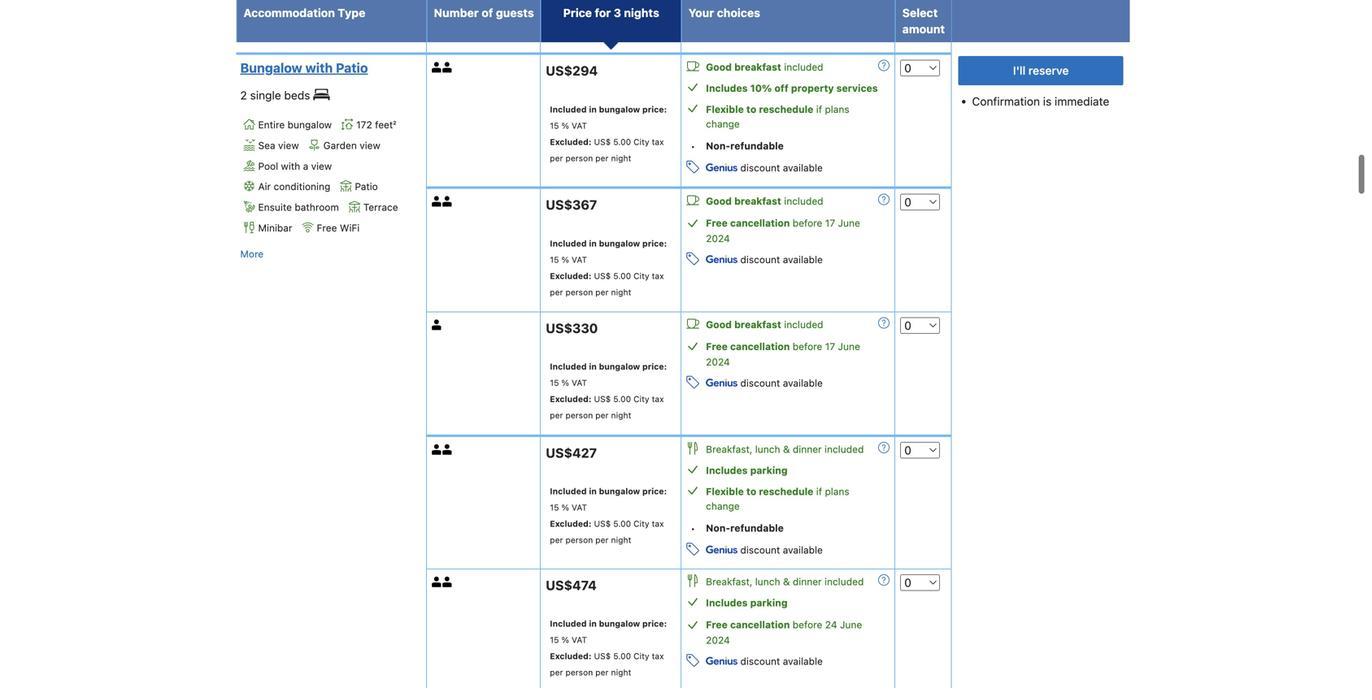 Task type: describe. For each thing, give the bounding box(es) containing it.
us$427
[[546, 446, 597, 461]]

17 for us$330
[[825, 341, 835, 352]]

price
[[563, 6, 592, 20]]

2 discount from the top
[[741, 254, 780, 266]]

flexible for includes 10% off property services
[[706, 104, 744, 115]]

tax for us$474
[[652, 652, 664, 662]]

pool with a view
[[258, 160, 332, 172]]

1 breakfast from the top
[[734, 62, 781, 73]]

& for us$427
[[783, 444, 790, 455]]

172
[[356, 119, 372, 131]]

night for us$330
[[611, 411, 631, 420]]

5 discount from the top
[[741, 656, 780, 668]]

services
[[837, 83, 878, 94]]

with for bungalow
[[305, 60, 333, 76]]

your choices
[[689, 6, 760, 20]]

includes 10% off property services
[[706, 83, 878, 94]]

terrace
[[363, 202, 398, 213]]

15 for us$330
[[550, 378, 559, 388]]

air
[[258, 181, 271, 192]]

1 discount available from the top
[[738, 162, 823, 174]]

single
[[250, 89, 281, 102]]

included for us$474
[[550, 619, 587, 629]]

1 good from the top
[[706, 62, 732, 73]]

15 for us$367
[[550, 255, 559, 265]]

1 person from the top
[[566, 28, 593, 38]]

• for includes parking
[[691, 523, 695, 535]]

conditioning
[[274, 181, 330, 192]]

plans for includes parking
[[825, 486, 850, 498]]

2 2024 from the top
[[706, 233, 730, 244]]

bungalow
[[240, 60, 302, 76]]

breakfast for us$367
[[734, 196, 781, 207]]

2
[[240, 89, 247, 102]]

price: for us$427
[[642, 487, 667, 497]]

non-refundable for parking
[[706, 523, 784, 534]]

1 vertical spatial patio
[[355, 181, 378, 192]]

for
[[595, 6, 611, 20]]

good breakfast included for us$367
[[706, 196, 823, 207]]

free cancellation for us$367
[[706, 218, 790, 229]]

in for us$330
[[589, 362, 597, 372]]

1 us$ 5.00 city tax per person per night from the top
[[550, 12, 664, 38]]

more
[[240, 248, 264, 260]]

person for us$367
[[566, 287, 593, 297]]

accommodation type
[[244, 6, 365, 20]]

sea view
[[258, 140, 299, 151]]

1 5.00 from the top
[[613, 12, 631, 22]]

1 before 24 june 2024 from the top
[[706, 0, 862, 23]]

5.00 for us$427
[[613, 519, 631, 529]]

vat for us$330
[[572, 378, 587, 388]]

includes for us$474
[[706, 598, 748, 609]]

breakfast for us$330
[[734, 319, 781, 330]]

more details on meals and payment options image for includes parking
[[878, 442, 890, 454]]

3 before from the top
[[793, 341, 823, 352]]

1 2024 from the top
[[706, 11, 730, 23]]

lunch for us$427
[[755, 444, 780, 455]]

1 horizontal spatial view
[[311, 160, 332, 172]]

3 available from the top
[[783, 378, 823, 389]]

15 for us$294
[[550, 121, 559, 130]]

us$ for us$367
[[594, 271, 611, 281]]

cancellation for us$330
[[730, 341, 790, 352]]

3
[[614, 6, 621, 20]]

more details on meals and payment options image for us$474
[[878, 575, 890, 586]]

good breakfast included for us$330
[[706, 319, 823, 330]]

2 single beds
[[240, 89, 313, 102]]

us$474
[[546, 578, 597, 594]]

if plans change for parking
[[706, 486, 850, 512]]

good for us$367
[[706, 196, 732, 207]]

before 17 june 2024 for us$367
[[706, 218, 860, 244]]

us$330
[[546, 321, 598, 336]]

if for 10%
[[816, 104, 822, 115]]

garden
[[323, 140, 357, 151]]

good for us$330
[[706, 319, 732, 330]]

4 discount available from the top
[[738, 545, 823, 556]]

more details on meals and payment options image for us$330
[[878, 317, 890, 329]]

3 discount from the top
[[741, 378, 780, 389]]

2 before 24 june 2024 from the top
[[706, 620, 862, 647]]

person for us$427
[[566, 536, 593, 545]]

refundable for 10%
[[730, 140, 784, 152]]

1 good breakfast included from the top
[[706, 62, 823, 73]]

breakfast, for us$427
[[706, 444, 753, 455]]

person for us$294
[[566, 153, 593, 163]]

4 before from the top
[[793, 620, 823, 631]]

dinner for us$427
[[793, 444, 822, 455]]

ensuite
[[258, 202, 292, 213]]

select amount
[[902, 6, 945, 36]]

if plans change for 10%
[[706, 104, 850, 130]]

excluded: for us$474
[[550, 652, 592, 662]]

3 free cancellation from the top
[[706, 620, 790, 631]]

flexible to reschedule for 10%
[[706, 104, 814, 115]]

& for us$474
[[783, 577, 790, 588]]

feet²
[[375, 119, 396, 131]]

• for includes 10% off property services
[[691, 141, 695, 152]]

3 cancellation from the top
[[730, 620, 790, 631]]

entire
[[258, 119, 285, 131]]

15 for us$427
[[550, 503, 559, 513]]

tax for us$294
[[652, 137, 664, 147]]

2 vertical spatial occupancy image
[[442, 445, 453, 455]]

includes parking for us$474
[[706, 598, 788, 609]]

included in bungalow price: 15 % vat for us$330
[[550, 362, 667, 388]]

included for more details on meals and payment options image for includes 10% off property services
[[784, 62, 823, 73]]

2 before from the top
[[793, 218, 823, 229]]

tax for us$427
[[652, 519, 664, 529]]

1 city from the top
[[634, 12, 649, 22]]

15 for us$474
[[550, 636, 559, 646]]

172 feet²
[[356, 119, 396, 131]]

bungalow with patio
[[240, 60, 368, 76]]

3 discount available from the top
[[738, 378, 823, 389]]

1 available from the top
[[783, 162, 823, 174]]

in for us$474
[[589, 619, 597, 629]]

number of guests
[[434, 6, 534, 20]]

more details on meals and payment options image for us$367
[[878, 194, 890, 205]]

non- for includes 10% off property services
[[706, 140, 730, 152]]

night for us$474
[[611, 668, 631, 678]]

5.00 for us$330
[[613, 394, 631, 404]]

vat for us$294
[[572, 121, 587, 130]]

flexible for includes parking
[[706, 486, 744, 498]]

air conditioning
[[258, 181, 330, 192]]

2 24 from the top
[[825, 620, 837, 631]]

before 17 june 2024 for us$330
[[706, 341, 860, 368]]

1 24 from the top
[[825, 0, 837, 7]]

your
[[689, 6, 714, 20]]

bungalow for us$474
[[599, 619, 640, 629]]

wifi
[[340, 222, 360, 234]]

city for us$427
[[634, 519, 649, 529]]

with for pool
[[281, 160, 300, 172]]

1 excluded: from the top
[[550, 12, 592, 22]]

bungalow for us$427
[[599, 487, 640, 497]]

5 available from the top
[[783, 656, 823, 668]]

lunch for us$474
[[755, 577, 780, 588]]

us$ for us$427
[[594, 519, 611, 529]]

beds
[[284, 89, 310, 102]]

2 discount available from the top
[[738, 254, 823, 266]]

of
[[482, 6, 493, 20]]

price: for us$294
[[642, 104, 667, 114]]

choices
[[717, 6, 760, 20]]

type
[[338, 6, 365, 20]]

garden view
[[323, 140, 380, 151]]



Task type: locate. For each thing, give the bounding box(es) containing it.
5 person from the top
[[566, 536, 593, 545]]

2 vat from the top
[[572, 255, 587, 265]]

us$ up us$427 at left
[[594, 394, 611, 404]]

2 breakfast, lunch & dinner included from the top
[[706, 577, 864, 588]]

1 refundable from the top
[[730, 140, 784, 152]]

change for includes 10% off property services
[[706, 118, 740, 130]]

a
[[303, 160, 308, 172]]

3 good breakfast included from the top
[[706, 319, 823, 330]]

reschedule for parking
[[759, 486, 814, 498]]

1 vertical spatial refundable
[[730, 523, 784, 534]]

2 horizontal spatial view
[[360, 140, 380, 151]]

2 non-refundable from the top
[[706, 523, 784, 534]]

price: for us$474
[[642, 619, 667, 629]]

1 horizontal spatial with
[[305, 60, 333, 76]]

10%
[[750, 83, 772, 94]]

to
[[747, 104, 757, 115], [747, 486, 757, 498]]

0 vertical spatial with
[[305, 60, 333, 76]]

1 vertical spatial breakfast, lunch & dinner included
[[706, 577, 864, 588]]

3 tax from the top
[[652, 271, 664, 281]]

amount
[[902, 22, 945, 36]]

0 vertical spatial dinner
[[793, 444, 822, 455]]

1 vertical spatial before 24 june 2024
[[706, 620, 862, 647]]

1 vertical spatial 17
[[825, 341, 835, 352]]

0 vertical spatial reschedule
[[759, 104, 814, 115]]

3 included from the top
[[550, 362, 587, 372]]

% for us$294
[[561, 121, 569, 130]]

1 non- from the top
[[706, 140, 730, 152]]

3 us$ from the top
[[594, 271, 611, 281]]

night for us$367
[[611, 287, 631, 297]]

flexible
[[706, 104, 744, 115], [706, 486, 744, 498]]

2 vertical spatial cancellation
[[730, 620, 790, 631]]

2 flexible to reschedule from the top
[[706, 486, 814, 498]]

% for us$330
[[561, 378, 569, 388]]

0 vertical spatial more details on meals and payment options image
[[878, 60, 890, 71]]

i'll reserve
[[1013, 64, 1069, 77]]

2 tax from the top
[[652, 137, 664, 147]]

1 breakfast, lunch & dinner included from the top
[[706, 444, 864, 455]]

2 17 from the top
[[825, 341, 835, 352]]

0 vertical spatial to
[[747, 104, 757, 115]]

includes
[[706, 83, 748, 94], [706, 465, 748, 477], [706, 598, 748, 609]]

breakfast, for us$474
[[706, 577, 753, 588]]

tax for us$367
[[652, 271, 664, 281]]

cancellation
[[730, 218, 790, 229], [730, 341, 790, 352], [730, 620, 790, 631]]

excluded: for us$330
[[550, 394, 592, 404]]

15 down us$294 at the top
[[550, 121, 559, 130]]

4 us$ from the top
[[594, 394, 611, 404]]

more details on meals and payment options image for includes 10% off property services
[[878, 60, 890, 71]]

1 night from the top
[[611, 28, 631, 38]]

1 if from the top
[[816, 104, 822, 115]]

2 more details on meals and payment options image from the top
[[878, 442, 890, 454]]

excluded: up us$427 at left
[[550, 394, 592, 404]]

included in bungalow price: 15 % vat
[[550, 104, 667, 130], [550, 239, 667, 265], [550, 362, 667, 388], [550, 487, 667, 513], [550, 619, 667, 646]]

2 available from the top
[[783, 254, 823, 266]]

breakfast
[[734, 62, 781, 73], [734, 196, 781, 207], [734, 319, 781, 330]]

immediate
[[1055, 95, 1110, 108]]

excluded: left for
[[550, 12, 592, 22]]

2 included in bungalow price: 15 % vat from the top
[[550, 239, 667, 265]]

occupancy image
[[432, 62, 442, 73], [432, 197, 442, 207], [442, 197, 453, 207], [432, 445, 442, 455], [432, 577, 442, 588], [442, 577, 453, 588]]

4 us$ 5.00 city tax per person per night from the top
[[550, 394, 664, 420]]

6 5.00 from the top
[[613, 652, 631, 662]]

5 city from the top
[[634, 519, 649, 529]]

number
[[434, 6, 479, 20]]

5 5.00 from the top
[[613, 519, 631, 529]]

included in bungalow price: 15 % vat for us$427
[[550, 487, 667, 513]]

excluded: up us$474
[[550, 519, 592, 529]]

3 includes from the top
[[706, 598, 748, 609]]

included down us$330 at left top
[[550, 362, 587, 372]]

view down 172
[[360, 140, 380, 151]]

% down us$294 at the top
[[561, 121, 569, 130]]

free cancellation
[[706, 218, 790, 229], [706, 341, 790, 352], [706, 620, 790, 631]]

breakfast,
[[706, 444, 753, 455], [706, 577, 753, 588]]

us$ 5.00 city tax per person per night for us$367
[[550, 271, 664, 297]]

4 2024 from the top
[[706, 635, 730, 647]]

1 vertical spatial •
[[691, 523, 695, 535]]

15
[[550, 121, 559, 130], [550, 255, 559, 265], [550, 378, 559, 388], [550, 503, 559, 513], [550, 636, 559, 646]]

view right a
[[311, 160, 332, 172]]

us$ 5.00 city tax per person per night
[[550, 12, 664, 38], [550, 137, 664, 163], [550, 271, 664, 297], [550, 394, 664, 420], [550, 519, 664, 545], [550, 652, 664, 678]]

0 vertical spatial includes parking
[[706, 465, 788, 477]]

included down us$294 at the top
[[550, 104, 587, 114]]

0 vertical spatial non-refundable
[[706, 140, 784, 152]]

2 vertical spatial free cancellation
[[706, 620, 790, 631]]

included in bungalow price: 15 % vat for us$294
[[550, 104, 667, 130]]

6 us$ 5.00 city tax per person per night from the top
[[550, 652, 664, 678]]

included in bungalow price: 15 % vat for us$367
[[550, 239, 667, 265]]

15 down us$367
[[550, 255, 559, 265]]

included
[[550, 104, 587, 114], [550, 239, 587, 248], [550, 362, 587, 372], [550, 487, 587, 497], [550, 619, 587, 629]]

1 vertical spatial 24
[[825, 620, 837, 631]]

view for garden view
[[360, 140, 380, 151]]

2 free cancellation from the top
[[706, 341, 790, 352]]

0 vertical spatial occupancy image
[[442, 62, 453, 73]]

us$ 5.00 city tax per person per night for us$330
[[550, 394, 664, 420]]

5 discount available from the top
[[738, 656, 823, 668]]

2 vertical spatial includes
[[706, 598, 748, 609]]

2 breakfast, from the top
[[706, 577, 753, 588]]

17 for us$367
[[825, 218, 835, 229]]

2 includes from the top
[[706, 465, 748, 477]]

% down us$330 at left top
[[561, 378, 569, 388]]

2 plans from the top
[[825, 486, 850, 498]]

1 discount from the top
[[741, 162, 780, 174]]

3 2024 from the top
[[706, 356, 730, 368]]

us$294
[[546, 63, 598, 79]]

0 vertical spatial parking
[[750, 465, 788, 477]]

included for us$330
[[550, 362, 587, 372]]

before 24 june 2024
[[706, 0, 862, 23], [706, 620, 862, 647]]

us$ for us$294
[[594, 137, 611, 147]]

vat down us$294 at the top
[[572, 121, 587, 130]]

vat down us$427 at left
[[572, 503, 587, 513]]

1 vertical spatial before 17 june 2024
[[706, 341, 860, 368]]

1 if plans change from the top
[[706, 104, 850, 130]]

excluded:
[[550, 12, 592, 22], [550, 137, 592, 147], [550, 271, 592, 281], [550, 394, 592, 404], [550, 519, 592, 529], [550, 652, 592, 662]]

1 breakfast, from the top
[[706, 444, 753, 455]]

6 us$ from the top
[[594, 652, 611, 662]]

in
[[589, 104, 597, 114], [589, 239, 597, 248], [589, 362, 597, 372], [589, 487, 597, 497], [589, 619, 597, 629]]

4 vat from the top
[[572, 503, 587, 513]]

5 vat from the top
[[572, 636, 587, 646]]

refundable for parking
[[730, 523, 784, 534]]

confirmation is immediate
[[972, 95, 1110, 108]]

2 flexible from the top
[[706, 486, 744, 498]]

1 more details on meals and payment options image from the top
[[878, 60, 890, 71]]

1 vertical spatial if plans change
[[706, 486, 850, 512]]

% down us$474
[[561, 636, 569, 646]]

1 tax from the top
[[652, 12, 664, 22]]

change for includes parking
[[706, 501, 740, 512]]

0 vertical spatial change
[[706, 118, 740, 130]]

vat down us$367
[[572, 255, 587, 265]]

included for us$367
[[550, 239, 587, 248]]

2024
[[706, 11, 730, 23], [706, 233, 730, 244], [706, 356, 730, 368], [706, 635, 730, 647]]

night for us$427
[[611, 536, 631, 545]]

1 vertical spatial change
[[706, 501, 740, 512]]

1 flexible from the top
[[706, 104, 744, 115]]

0 vertical spatial flexible
[[706, 104, 744, 115]]

vat for us$427
[[572, 503, 587, 513]]

1 vertical spatial if
[[816, 486, 822, 498]]

2 excluded: from the top
[[550, 137, 592, 147]]

3 night from the top
[[611, 287, 631, 297]]

non-refundable
[[706, 140, 784, 152], [706, 523, 784, 534]]

city for us$330
[[634, 394, 649, 404]]

2 change from the top
[[706, 501, 740, 512]]

vat down us$474
[[572, 636, 587, 646]]

•
[[691, 141, 695, 152], [691, 523, 695, 535]]

0 vertical spatial before 17 june 2024
[[706, 218, 860, 244]]

% down us$367
[[561, 255, 569, 265]]

is
[[1043, 95, 1052, 108]]

1 vertical spatial good breakfast included
[[706, 196, 823, 207]]

4 included from the top
[[550, 487, 587, 497]]

off
[[775, 83, 789, 94]]

1 vertical spatial occupancy image
[[432, 320, 442, 330]]

included in bungalow price: 15 % vat down us$367
[[550, 239, 667, 265]]

city for us$367
[[634, 271, 649, 281]]

1 vertical spatial reschedule
[[759, 486, 814, 498]]

0 vertical spatial good breakfast included
[[706, 62, 823, 73]]

1 vertical spatial cancellation
[[730, 341, 790, 352]]

0 vertical spatial if
[[816, 104, 822, 115]]

24
[[825, 0, 837, 7], [825, 620, 837, 631]]

0 vertical spatial if plans change
[[706, 104, 850, 130]]

5.00 for us$367
[[613, 271, 631, 281]]

0 vertical spatial breakfast
[[734, 62, 781, 73]]

0 vertical spatial cancellation
[[730, 218, 790, 229]]

1 vertical spatial more details on meals and payment options image
[[878, 317, 890, 329]]

2 vertical spatial breakfast
[[734, 319, 781, 330]]

dinner
[[793, 444, 822, 455], [793, 577, 822, 588]]

with left a
[[281, 160, 300, 172]]

flexible to reschedule for parking
[[706, 486, 814, 498]]

2 vertical spatial good
[[706, 319, 732, 330]]

4 excluded: from the top
[[550, 394, 592, 404]]

occupancy image
[[442, 62, 453, 73], [432, 320, 442, 330], [442, 445, 453, 455]]

5.00 for us$474
[[613, 652, 631, 662]]

% for us$367
[[561, 255, 569, 265]]

4 tax from the top
[[652, 394, 664, 404]]

6 city from the top
[[634, 652, 649, 662]]

more link
[[240, 246, 264, 262]]

plans
[[825, 104, 850, 115], [825, 486, 850, 498]]

tax
[[652, 12, 664, 22], [652, 137, 664, 147], [652, 271, 664, 281], [652, 394, 664, 404], [652, 519, 664, 529], [652, 652, 664, 662]]

ensuite bathroom
[[258, 202, 339, 213]]

bungalow with patio link
[[240, 60, 417, 76]]

2 if from the top
[[816, 486, 822, 498]]

1 15 from the top
[[550, 121, 559, 130]]

non- for includes parking
[[706, 523, 730, 534]]

in down us$474
[[589, 619, 597, 629]]

nights
[[624, 6, 659, 20]]

0 vertical spatial 17
[[825, 218, 835, 229]]

5 price: from the top
[[642, 619, 667, 629]]

0 vertical spatial breakfast,
[[706, 444, 753, 455]]

price: for us$330
[[642, 362, 667, 372]]

cancellation for us$367
[[730, 218, 790, 229]]

0 vertical spatial plans
[[825, 104, 850, 115]]

% for us$474
[[561, 636, 569, 646]]

person for us$330
[[566, 411, 593, 420]]

% down us$427 at left
[[561, 503, 569, 513]]

1 lunch from the top
[[755, 444, 780, 455]]

3 15 from the top
[[550, 378, 559, 388]]

view
[[278, 140, 299, 151], [360, 140, 380, 151], [311, 160, 332, 172]]

0 vertical spatial good
[[706, 62, 732, 73]]

included in bungalow price: 15 % vat down us$294 at the top
[[550, 104, 667, 130]]

if for parking
[[816, 486, 822, 498]]

1 vertical spatial includes
[[706, 465, 748, 477]]

excluded: up us$330 at left top
[[550, 271, 592, 281]]

0 vertical spatial breakfast, lunch & dinner included
[[706, 444, 864, 455]]

0 vertical spatial 24
[[825, 0, 837, 7]]

with
[[305, 60, 333, 76], [281, 160, 300, 172]]

2 & from the top
[[783, 577, 790, 588]]

included
[[784, 62, 823, 73], [784, 196, 823, 207], [784, 319, 823, 330], [825, 444, 864, 455], [825, 577, 864, 588]]

3 in from the top
[[589, 362, 597, 372]]

2 night from the top
[[611, 153, 631, 163]]

1 vertical spatial lunch
[[755, 577, 780, 588]]

1 vertical spatial free cancellation
[[706, 341, 790, 352]]

15 down us$427 at left
[[550, 503, 559, 513]]

to for 10%
[[747, 104, 757, 115]]

us$ up us$367
[[594, 137, 611, 147]]

17
[[825, 218, 835, 229], [825, 341, 835, 352]]

reschedule
[[759, 104, 814, 115], [759, 486, 814, 498]]

3 us$ 5.00 city tax per person per night from the top
[[550, 271, 664, 297]]

city
[[634, 12, 649, 22], [634, 137, 649, 147], [634, 271, 649, 281], [634, 394, 649, 404], [634, 519, 649, 529], [634, 652, 649, 662]]

included down us$427 at left
[[550, 487, 587, 497]]

1 plans from the top
[[825, 104, 850, 115]]

vat down us$330 at left top
[[572, 378, 587, 388]]

before
[[793, 0, 823, 7], [793, 218, 823, 229], [793, 341, 823, 352], [793, 620, 823, 631]]

2 dinner from the top
[[793, 577, 822, 588]]

included down us$474
[[550, 619, 587, 629]]

view down entire bungalow
[[278, 140, 299, 151]]

1 before from the top
[[793, 0, 823, 7]]

before 17 june 2024
[[706, 218, 860, 244], [706, 341, 860, 368]]

1 to from the top
[[747, 104, 757, 115]]

4 5.00 from the top
[[613, 394, 631, 404]]

1 reschedule from the top
[[759, 104, 814, 115]]

entire bungalow
[[258, 119, 332, 131]]

i'll reserve button
[[959, 56, 1124, 85]]

1 vertical spatial with
[[281, 160, 300, 172]]

bungalow
[[599, 104, 640, 114], [288, 119, 332, 131], [599, 239, 640, 248], [599, 362, 640, 372], [599, 487, 640, 497], [599, 619, 640, 629]]

us$ left 3
[[594, 12, 611, 22]]

1 includes from the top
[[706, 83, 748, 94]]

1 vertical spatial to
[[747, 486, 757, 498]]

free
[[706, 218, 728, 229], [317, 222, 337, 234], [706, 341, 728, 352], [706, 620, 728, 631]]

1 us$ from the top
[[594, 12, 611, 22]]

included down us$367
[[550, 239, 587, 248]]

sea
[[258, 140, 275, 151]]

3 vat from the top
[[572, 378, 587, 388]]

0 vertical spatial flexible to reschedule
[[706, 104, 814, 115]]

if plans change
[[706, 104, 850, 130], [706, 486, 850, 512]]

more details on meals and payment options image
[[878, 60, 890, 71], [878, 442, 890, 454]]

patio down type
[[336, 60, 368, 76]]

non-refundable for 10%
[[706, 140, 784, 152]]

included in bungalow price: 15 % vat down us$330 at left top
[[550, 362, 667, 388]]

good
[[706, 62, 732, 73], [706, 196, 732, 207], [706, 319, 732, 330]]

1 vertical spatial flexible to reschedule
[[706, 486, 814, 498]]

0 horizontal spatial with
[[281, 160, 300, 172]]

0 vertical spatial lunch
[[755, 444, 780, 455]]

1 vertical spatial includes parking
[[706, 598, 788, 609]]

% for us$427
[[561, 503, 569, 513]]

in down us$427 at left
[[589, 487, 597, 497]]

accommodation
[[244, 6, 335, 20]]

us$ up us$330 at left top
[[594, 271, 611, 281]]

1 vertical spatial good
[[706, 196, 732, 207]]

if
[[816, 104, 822, 115], [816, 486, 822, 498]]

tax for us$330
[[652, 394, 664, 404]]

5.00
[[613, 12, 631, 22], [613, 137, 631, 147], [613, 271, 631, 281], [613, 394, 631, 404], [613, 519, 631, 529], [613, 652, 631, 662]]

reschedule for 10%
[[759, 104, 814, 115]]

us$
[[594, 12, 611, 22], [594, 137, 611, 147], [594, 271, 611, 281], [594, 394, 611, 404], [594, 519, 611, 529], [594, 652, 611, 662]]

4 discount from the top
[[741, 545, 780, 556]]

3 excluded: from the top
[[550, 271, 592, 281]]

confirmation
[[972, 95, 1040, 108]]

2 before 17 june 2024 from the top
[[706, 341, 860, 368]]

2 breakfast from the top
[[734, 196, 781, 207]]

parking
[[750, 465, 788, 477], [750, 598, 788, 609]]

night
[[611, 28, 631, 38], [611, 153, 631, 163], [611, 287, 631, 297], [611, 411, 631, 420], [611, 536, 631, 545], [611, 668, 631, 678]]

available
[[783, 162, 823, 174], [783, 254, 823, 266], [783, 378, 823, 389], [783, 545, 823, 556], [783, 656, 823, 668]]

parking for us$427
[[750, 465, 788, 477]]

15 down us$474
[[550, 636, 559, 646]]

1 vertical spatial breakfast
[[734, 196, 781, 207]]

free wifi
[[317, 222, 360, 234]]

included in bungalow price: 15 % vat down us$427 at left
[[550, 487, 667, 513]]

property
[[791, 83, 834, 94]]

0 vertical spatial free cancellation
[[706, 218, 790, 229]]

us$ for us$330
[[594, 394, 611, 404]]

vat
[[572, 121, 587, 130], [572, 255, 587, 265], [572, 378, 587, 388], [572, 503, 587, 513], [572, 636, 587, 646]]

excluded: up us$367
[[550, 137, 592, 147]]

us$ for us$474
[[594, 652, 611, 662]]

3 city from the top
[[634, 271, 649, 281]]

price for 3 nights
[[563, 6, 659, 20]]

includes parking
[[706, 465, 788, 477], [706, 598, 788, 609]]

0 vertical spatial refundable
[[730, 140, 784, 152]]

1 vertical spatial non-
[[706, 523, 730, 534]]

vat for us$367
[[572, 255, 587, 265]]

included in bungalow price: 15 % vat for us$474
[[550, 619, 667, 646]]

view for sea view
[[278, 140, 299, 151]]

3 price: from the top
[[642, 362, 667, 372]]

15 down us$330 at left top
[[550, 378, 559, 388]]

bungalow for us$330
[[599, 362, 640, 372]]

1 vertical spatial flexible
[[706, 486, 744, 498]]

excluded: for us$294
[[550, 137, 592, 147]]

0 vertical spatial more details on meals and payment options image
[[878, 194, 890, 205]]

breakfast, lunch & dinner included
[[706, 444, 864, 455], [706, 577, 864, 588]]

more details on meals and payment options image
[[878, 194, 890, 205], [878, 317, 890, 329], [878, 575, 890, 586]]

1 vertical spatial dinner
[[793, 577, 822, 588]]

1 vertical spatial more details on meals and payment options image
[[878, 442, 890, 454]]

1 17 from the top
[[825, 218, 835, 229]]

excluded: down us$474
[[550, 652, 592, 662]]

&
[[783, 444, 790, 455], [783, 577, 790, 588]]

discount
[[741, 162, 780, 174], [741, 254, 780, 266], [741, 378, 780, 389], [741, 545, 780, 556], [741, 656, 780, 668]]

in for us$427
[[589, 487, 597, 497]]

included for more details on meals and payment options icon related to us$330
[[784, 319, 823, 330]]

0 vertical spatial includes
[[706, 83, 748, 94]]

person
[[566, 28, 593, 38], [566, 153, 593, 163], [566, 287, 593, 297], [566, 411, 593, 420], [566, 536, 593, 545], [566, 668, 593, 678]]

dinner for us$474
[[793, 577, 822, 588]]

5 in from the top
[[589, 619, 597, 629]]

with up bed icon
[[305, 60, 333, 76]]

bungalow for us$294
[[599, 104, 640, 114]]

in down us$294 at the top
[[589, 104, 597, 114]]

city for us$474
[[634, 652, 649, 662]]

6 night from the top
[[611, 668, 631, 678]]

in down us$330 at left top
[[589, 362, 597, 372]]

3 5.00 from the top
[[613, 271, 631, 281]]

1 change from the top
[[706, 118, 740, 130]]

1 vertical spatial parking
[[750, 598, 788, 609]]

1 vertical spatial breakfast,
[[706, 577, 753, 588]]

2 vertical spatial more details on meals and payment options image
[[878, 575, 890, 586]]

parking for us$474
[[750, 598, 788, 609]]

4 city from the top
[[634, 394, 649, 404]]

0 vertical spatial patio
[[336, 60, 368, 76]]

1 vertical spatial plans
[[825, 486, 850, 498]]

1 • from the top
[[691, 141, 695, 152]]

bed image
[[313, 89, 330, 101]]

non-
[[706, 140, 730, 152], [706, 523, 730, 534]]

3 more details on meals and payment options image from the top
[[878, 575, 890, 586]]

in down us$367
[[589, 239, 597, 248]]

us$ down us$474
[[594, 652, 611, 662]]

2 15 from the top
[[550, 255, 559, 265]]

0 horizontal spatial view
[[278, 140, 299, 151]]

0 vertical spatial non-
[[706, 140, 730, 152]]

us$ 5.00 city tax per person per night for us$474
[[550, 652, 664, 678]]

breakfast, lunch & dinner included for us$474
[[706, 577, 864, 588]]

per
[[550, 28, 563, 38], [595, 28, 609, 38], [550, 153, 563, 163], [595, 153, 609, 163], [550, 287, 563, 297], [595, 287, 609, 297], [550, 411, 563, 420], [595, 411, 609, 420], [550, 536, 563, 545], [595, 536, 609, 545], [550, 668, 563, 678], [595, 668, 609, 678]]

pool
[[258, 160, 278, 172]]

5 included in bungalow price: 15 % vat from the top
[[550, 619, 667, 646]]

lunch
[[755, 444, 780, 455], [755, 577, 780, 588]]

2 price: from the top
[[642, 239, 667, 248]]

excluded: for us$367
[[550, 271, 592, 281]]

person for us$474
[[566, 668, 593, 678]]

us$ 5.00 city tax per person per night for us$294
[[550, 137, 664, 163]]

1 vertical spatial &
[[783, 577, 790, 588]]

1 vertical spatial non-refundable
[[706, 523, 784, 534]]

0 vertical spatial &
[[783, 444, 790, 455]]

2 vertical spatial good breakfast included
[[706, 319, 823, 330]]

guests
[[496, 6, 534, 20]]

0 vertical spatial before 24 june 2024
[[706, 0, 862, 23]]

minibar
[[258, 222, 292, 234]]

0 vertical spatial •
[[691, 141, 695, 152]]

includes parking for us$427
[[706, 465, 788, 477]]

2 lunch from the top
[[755, 577, 780, 588]]

patio up terrace
[[355, 181, 378, 192]]

select
[[902, 6, 938, 20]]

2 • from the top
[[691, 523, 695, 535]]

us$367
[[546, 197, 597, 213]]

flexible to reschedule
[[706, 104, 814, 115], [706, 486, 814, 498]]

breakfast, lunch & dinner included for us$427
[[706, 444, 864, 455]]

5.00 for us$294
[[613, 137, 631, 147]]

2 reschedule from the top
[[759, 486, 814, 498]]

in for us$294
[[589, 104, 597, 114]]

free cancellation for us$330
[[706, 341, 790, 352]]

4 available from the top
[[783, 545, 823, 556]]

4 15 from the top
[[550, 503, 559, 513]]

includes for us$427
[[706, 465, 748, 477]]

good breakfast included
[[706, 62, 823, 73], [706, 196, 823, 207], [706, 319, 823, 330]]

included in bungalow price: 15 % vat down us$474
[[550, 619, 667, 646]]

bathroom
[[295, 202, 339, 213]]

us$ up us$474
[[594, 519, 611, 529]]

5 included from the top
[[550, 619, 587, 629]]



Task type: vqa. For each thing, say whether or not it's contained in the screenshot.
second to
yes



